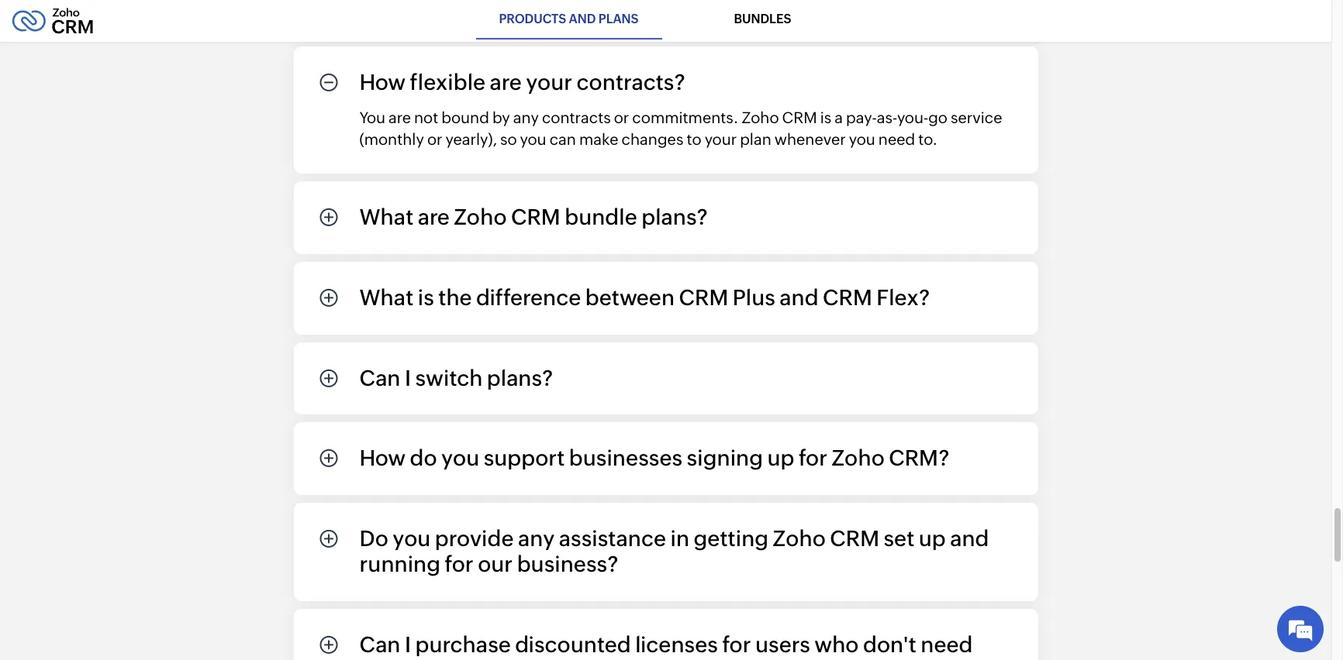 Task type: locate. For each thing, give the bounding box(es) containing it.
and left plans
[[569, 12, 596, 26]]

the
[[438, 285, 472, 310]]

1 vertical spatial is
[[418, 285, 434, 310]]

difference
[[476, 285, 581, 310]]

in
[[670, 526, 689, 551]]

can inside the can i purchase discounted licenses for users who don't need complete crm access?
[[359, 633, 401, 658]]

crm inside do you provide any assistance in getting zoho crm set up and running for our business?
[[830, 526, 879, 551]]

plans? right the bundle
[[641, 205, 708, 230]]

1 vertical spatial are
[[389, 109, 411, 127]]

set
[[884, 526, 914, 551]]

you up the running
[[393, 526, 431, 551]]

2 vertical spatial are
[[418, 205, 450, 230]]

0 vertical spatial need
[[878, 131, 915, 148]]

0 vertical spatial i
[[405, 366, 411, 391]]

can for can i purchase discounted licenses for users who don't need complete crm access?
[[359, 633, 401, 658]]

complete
[[359, 659, 457, 661]]

support
[[484, 446, 565, 471]]

can
[[550, 131, 576, 148]]

0 vertical spatial up
[[767, 446, 794, 471]]

i for switch
[[405, 366, 411, 391]]

your inside is a pay-as-you-go service (monthly or yearly), so you can make changes to your plan whenever you need to.
[[705, 131, 737, 148]]

you
[[520, 131, 546, 148], [849, 131, 875, 148], [441, 446, 479, 471], [393, 526, 431, 551]]

1 what from the top
[[359, 205, 414, 230]]

signing
[[687, 446, 763, 471]]

bundle
[[565, 205, 637, 230]]

i left switch
[[405, 366, 411, 391]]

or down not
[[427, 131, 442, 148]]

can i switch plans?
[[359, 366, 553, 391]]

for inside do you provide any assistance in getting zoho crm set up and running for our business?
[[445, 552, 474, 577]]

0 horizontal spatial your
[[526, 70, 572, 95]]

0 horizontal spatial up
[[767, 446, 794, 471]]

can for can i switch plans?
[[359, 366, 401, 391]]

do
[[410, 446, 437, 471]]

need
[[878, 131, 915, 148], [921, 633, 973, 658]]

by
[[492, 109, 510, 127]]

i
[[405, 366, 411, 391], [405, 633, 411, 658]]

0 horizontal spatial need
[[878, 131, 915, 148]]

1 vertical spatial how
[[359, 446, 406, 471]]

1 vertical spatial what
[[359, 285, 414, 310]]

provide
[[435, 526, 514, 551]]

and right plus
[[780, 285, 819, 310]]

1 vertical spatial up
[[919, 526, 946, 551]]

1 vertical spatial can
[[359, 633, 401, 658]]

service
[[951, 109, 1002, 127]]

can
[[359, 366, 401, 391], [359, 633, 401, 658]]

0 vertical spatial is
[[820, 109, 831, 127]]

up right 'signing'
[[767, 446, 794, 471]]

you down pay-
[[849, 131, 875, 148]]

1 horizontal spatial are
[[418, 205, 450, 230]]

make
[[579, 131, 618, 148]]

your up contracts
[[526, 70, 572, 95]]

is left the
[[418, 285, 434, 310]]

any inside do you provide any assistance in getting zoho crm set up and running for our business?
[[518, 526, 555, 551]]

and right set
[[950, 526, 989, 551]]

0 vertical spatial can
[[359, 366, 401, 391]]

1 horizontal spatial your
[[705, 131, 737, 148]]

businesses
[[569, 446, 682, 471]]

are
[[490, 70, 522, 95], [389, 109, 411, 127], [418, 205, 450, 230]]

1 horizontal spatial need
[[921, 633, 973, 658]]

2 i from the top
[[405, 633, 411, 658]]

0 horizontal spatial or
[[427, 131, 442, 148]]

2 vertical spatial for
[[722, 633, 751, 658]]

i up complete
[[405, 633, 411, 658]]

can i purchase discounted licenses for users who don't need complete crm access?
[[359, 633, 973, 661]]

1 horizontal spatial is
[[820, 109, 831, 127]]

for
[[799, 446, 827, 471], [445, 552, 474, 577], [722, 633, 751, 658]]

any up business?
[[518, 526, 555, 551]]

need right the "don't"
[[921, 633, 973, 658]]

0 horizontal spatial are
[[389, 109, 411, 127]]

1 vertical spatial any
[[518, 526, 555, 551]]

0 vertical spatial your
[[526, 70, 572, 95]]

crm?
[[889, 446, 949, 471]]

0 vertical spatial or
[[614, 109, 629, 127]]

bound
[[441, 109, 489, 127]]

2 horizontal spatial are
[[490, 70, 522, 95]]

1 i from the top
[[405, 366, 411, 391]]

your right to
[[705, 131, 737, 148]]

1 vertical spatial or
[[427, 131, 442, 148]]

don't
[[863, 633, 916, 658]]

2 can from the top
[[359, 633, 401, 658]]

up
[[767, 446, 794, 471], [919, 526, 946, 551]]

or
[[614, 109, 629, 127], [427, 131, 442, 148]]

zoho crm logo image
[[12, 4, 94, 38]]

plans?
[[641, 205, 708, 230], [487, 366, 553, 391]]

1 vertical spatial need
[[921, 633, 973, 658]]

2 vertical spatial and
[[950, 526, 989, 551]]

crm down purchase
[[462, 659, 511, 661]]

0 vertical spatial are
[[490, 70, 522, 95]]

1 vertical spatial your
[[705, 131, 737, 148]]

1 how from the top
[[359, 70, 406, 95]]

need down as-
[[878, 131, 915, 148]]

how left do at the bottom of the page
[[359, 446, 406, 471]]

contracts?
[[577, 70, 685, 95]]

crm
[[782, 109, 817, 127], [511, 205, 560, 230], [679, 285, 728, 310], [823, 285, 872, 310], [830, 526, 879, 551], [462, 659, 511, 661]]

crm inside the can i purchase discounted licenses for users who don't need complete crm access?
[[462, 659, 511, 661]]

is
[[820, 109, 831, 127], [418, 285, 434, 310]]

can up complete
[[359, 633, 401, 658]]

you are not bound by any contracts or commitments. zoho crm
[[359, 109, 817, 127]]

how flexible are your contracts?
[[359, 70, 685, 95]]

any right by
[[513, 109, 539, 127]]

0 vertical spatial and
[[569, 12, 596, 26]]

flex?
[[876, 285, 930, 310]]

2 horizontal spatial for
[[799, 446, 827, 471]]

1 horizontal spatial up
[[919, 526, 946, 551]]

flexible
[[410, 70, 486, 95]]

i inside the can i purchase discounted licenses for users who don't need complete crm access?
[[405, 633, 411, 658]]

1 vertical spatial for
[[445, 552, 474, 577]]

not
[[414, 109, 438, 127]]

0 vertical spatial how
[[359, 70, 406, 95]]

products and plans
[[499, 12, 639, 26]]

1 can from the top
[[359, 366, 401, 391]]

is inside is a pay-as-you-go service (monthly or yearly), so you can make changes to your plan whenever you need to.
[[820, 109, 831, 127]]

your
[[526, 70, 572, 95], [705, 131, 737, 148]]

any
[[513, 109, 539, 127], [518, 526, 555, 551]]

do
[[359, 526, 388, 551]]

1 vertical spatial i
[[405, 633, 411, 658]]

you
[[359, 109, 385, 127]]

how up "you"
[[359, 70, 406, 95]]

and
[[569, 12, 596, 26], [780, 285, 819, 310], [950, 526, 989, 551]]

crm up whenever at the top right of page
[[782, 109, 817, 127]]

can left switch
[[359, 366, 401, 391]]

0 vertical spatial for
[[799, 446, 827, 471]]

what
[[359, 205, 414, 230], [359, 285, 414, 310]]

as-
[[877, 109, 897, 127]]

2 horizontal spatial and
[[950, 526, 989, 551]]

up right set
[[919, 526, 946, 551]]

0 vertical spatial what
[[359, 205, 414, 230]]

zoho
[[742, 109, 779, 127], [454, 205, 507, 230], [832, 446, 885, 471], [773, 526, 826, 551]]

users
[[755, 633, 810, 658]]

2 what from the top
[[359, 285, 414, 310]]

are for zoho
[[418, 205, 450, 230]]

0 vertical spatial plans?
[[641, 205, 708, 230]]

crm left set
[[830, 526, 879, 551]]

are for not
[[389, 109, 411, 127]]

1 horizontal spatial or
[[614, 109, 629, 127]]

how do you support businesses signing up for zoho crm?
[[359, 446, 949, 471]]

2 how from the top
[[359, 446, 406, 471]]

0 horizontal spatial plans?
[[487, 366, 553, 391]]

0 horizontal spatial for
[[445, 552, 474, 577]]

1 horizontal spatial and
[[780, 285, 819, 310]]

1 horizontal spatial for
[[722, 633, 751, 658]]

is left a
[[820, 109, 831, 127]]

or up make
[[614, 109, 629, 127]]

purchase
[[415, 633, 511, 658]]

go
[[928, 109, 948, 127]]

plans? right switch
[[487, 366, 553, 391]]

getting
[[694, 526, 769, 551]]

how
[[359, 70, 406, 95], [359, 446, 406, 471]]

you right so
[[520, 131, 546, 148]]

contracts
[[542, 109, 611, 127]]



Task type: vqa. For each thing, say whether or not it's contained in the screenshot.
like
no



Task type: describe. For each thing, give the bounding box(es) containing it.
products
[[499, 12, 566, 26]]

is a pay-as-you-go service (monthly or yearly), so you can make changes to your plan whenever you need to.
[[359, 109, 1002, 148]]

1 vertical spatial and
[[780, 285, 819, 310]]

you-
[[897, 109, 928, 127]]

licenses
[[635, 633, 718, 658]]

0 vertical spatial any
[[513, 109, 539, 127]]

you right do at the bottom of the page
[[441, 446, 479, 471]]

yearly),
[[445, 131, 497, 148]]

for inside the can i purchase discounted licenses for users who don't need complete crm access?
[[722, 633, 751, 658]]

(monthly
[[359, 131, 424, 148]]

what is the difference between crm plus and crm flex?
[[359, 285, 930, 310]]

so
[[500, 131, 517, 148]]

zoho inside do you provide any assistance in getting zoho crm set up and running for our business?
[[773, 526, 826, 551]]

running
[[359, 552, 441, 577]]

bundles
[[734, 12, 791, 26]]

crm left plus
[[679, 285, 728, 310]]

0 horizontal spatial is
[[418, 285, 434, 310]]

plan
[[740, 131, 771, 148]]

how for how do you support businesses signing up for zoho crm?
[[359, 446, 406, 471]]

assistance
[[559, 526, 666, 551]]

changes
[[622, 131, 683, 148]]

do you provide any assistance in getting zoho crm set up and running for our business?
[[359, 526, 989, 577]]

need inside the can i purchase discounted licenses for users who don't need complete crm access?
[[921, 633, 973, 658]]

what for what is the difference between crm plus and crm flex?
[[359, 285, 414, 310]]

plans
[[598, 12, 639, 26]]

plus
[[733, 285, 775, 310]]

what are zoho crm bundle plans?
[[359, 205, 708, 230]]

switch
[[415, 366, 483, 391]]

commitments.
[[632, 109, 738, 127]]

who
[[814, 633, 859, 658]]

or inside is a pay-as-you-go service (monthly or yearly), so you can make changes to your plan whenever you need to.
[[427, 131, 442, 148]]

what for what are zoho crm bundle plans?
[[359, 205, 414, 230]]

discounted
[[515, 633, 631, 658]]

to.
[[918, 131, 938, 148]]

1 vertical spatial plans?
[[487, 366, 553, 391]]

0 horizontal spatial and
[[569, 12, 596, 26]]

1 horizontal spatial plans?
[[641, 205, 708, 230]]

i for purchase
[[405, 633, 411, 658]]

pay-
[[846, 109, 877, 127]]

you inside do you provide any assistance in getting zoho crm set up and running for our business?
[[393, 526, 431, 551]]

whenever
[[774, 131, 846, 148]]

need inside is a pay-as-you-go service (monthly or yearly), so you can make changes to your plan whenever you need to.
[[878, 131, 915, 148]]

access?
[[515, 659, 596, 661]]

our
[[478, 552, 513, 577]]

crm left the bundle
[[511, 205, 560, 230]]

up inside do you provide any assistance in getting zoho crm set up and running for our business?
[[919, 526, 946, 551]]

between
[[585, 285, 675, 310]]

a
[[835, 109, 843, 127]]

crm left flex?
[[823, 285, 872, 310]]

and inside do you provide any assistance in getting zoho crm set up and running for our business?
[[950, 526, 989, 551]]

business?
[[517, 552, 618, 577]]

to
[[687, 131, 701, 148]]

how for how flexible are your contracts?
[[359, 70, 406, 95]]



